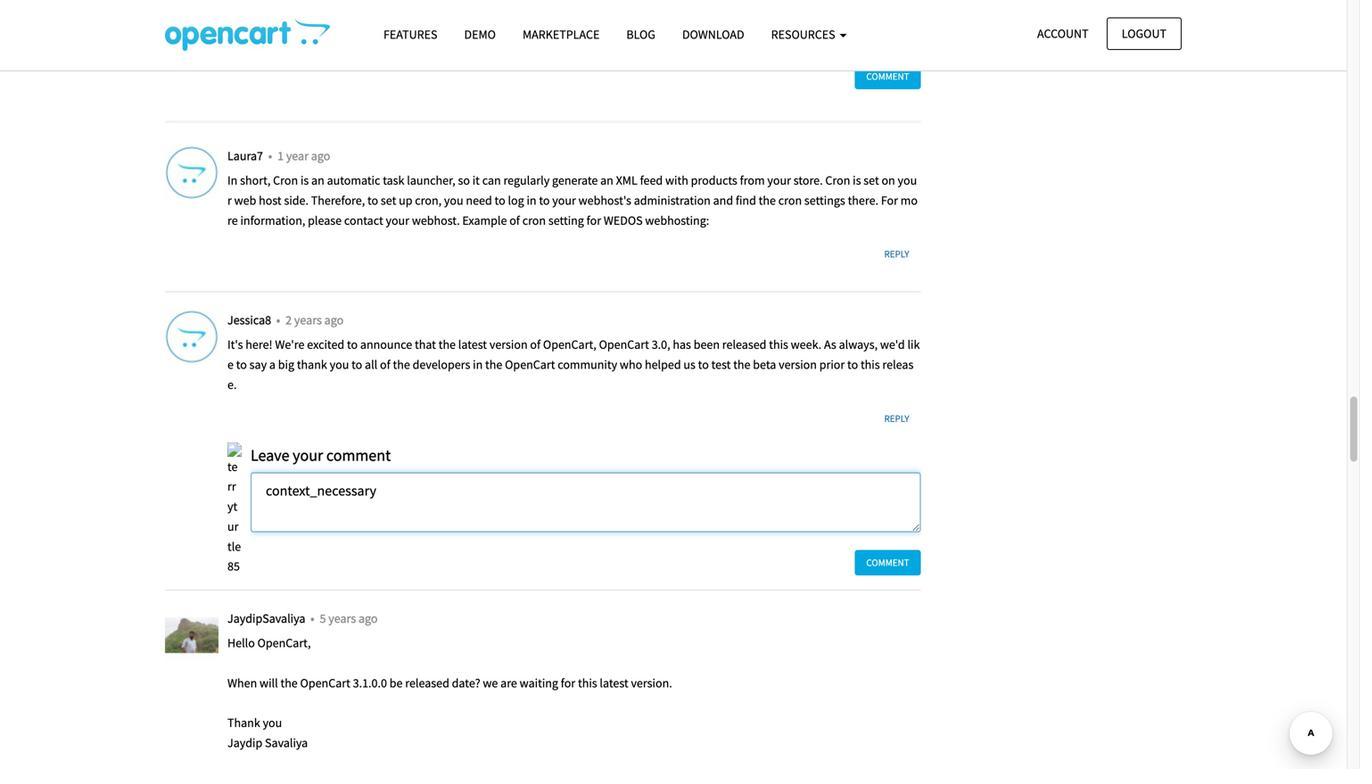 Task type: locate. For each thing, give the bounding box(es) containing it.
therefore,
[[311, 192, 365, 208]]

1 reply button from the top
[[873, 241, 921, 267]]

for inside "in short, cron is an automatic task launcher, so it can regularly generate an xml feed with products from your store. cron is set on you r web host side. therefore, to set up cron, you need to log in to your webhost's administration and find the cron settings there. for mo re information, please contact your webhost. example of cron setting for wedos webhosting:"
[[587, 212, 601, 228]]

ago for 1 year ago
[[311, 148, 330, 164]]

the up 'developers'
[[439, 336, 456, 352]]

you inside it's here! we're excited to announce that the latest version of opencart, opencart 3.0, has been released this week. as always, we'd lik e to say a big thank you to all of the developers in the opencart community who helped us to test the beta version prior to this releas e.
[[330, 356, 349, 372]]

0 vertical spatial in
[[527, 192, 537, 208]]

2 reply button from the top
[[873, 406, 921, 431]]

short,
[[240, 172, 271, 188]]

1 horizontal spatial opencart,
[[543, 336, 597, 352]]

0 horizontal spatial latest
[[458, 336, 487, 352]]

your right leave in the bottom left of the page
[[293, 445, 323, 465]]

set
[[864, 172, 879, 188], [381, 192, 396, 208]]

jessica8
[[228, 312, 274, 328]]

to right excited
[[347, 336, 358, 352]]

reply
[[885, 248, 910, 260], [885, 412, 910, 424]]

2 reply from the top
[[885, 412, 910, 424]]

1 vertical spatial in
[[473, 356, 483, 372]]

always,
[[839, 336, 878, 352]]

latest inside it's here! we're excited to announce that the latest version of opencart, opencart 3.0, has been released this week. as always, we'd lik e to say a big thank you to all of the developers in the opencart community who helped us to test the beta version prior to this releas e.
[[458, 336, 487, 352]]

2 vertical spatial opencart
[[300, 675, 350, 691]]

0 vertical spatial for
[[587, 212, 601, 228]]

0 vertical spatial released
[[722, 336, 767, 352]]

with
[[666, 172, 689, 188]]

in
[[527, 192, 537, 208], [473, 356, 483, 372]]

1 horizontal spatial cron
[[779, 192, 802, 208]]

years for 2
[[294, 312, 322, 328]]

this up 'beta'
[[769, 336, 789, 352]]

0 vertical spatial reply
[[885, 248, 910, 260]]

0 horizontal spatial cron
[[273, 172, 298, 188]]

opencart, down jaydipsavaliya
[[257, 635, 311, 651]]

to left all
[[352, 356, 362, 372]]

cron,
[[415, 192, 442, 208]]

0 horizontal spatial an
[[311, 172, 325, 188]]

features
[[384, 26, 438, 42]]

version
[[490, 336, 528, 352], [779, 356, 817, 372]]

an left xml
[[601, 172, 614, 188]]

hello
[[228, 635, 255, 651]]

in right log
[[527, 192, 537, 208]]

ago up excited
[[324, 312, 344, 328]]

3.0,
[[652, 336, 671, 352]]

2 vertical spatial ago
[[359, 610, 378, 626]]

2 an from the left
[[601, 172, 614, 188]]

opencart left 'community'
[[505, 356, 555, 372]]

1 vertical spatial reply button
[[873, 406, 921, 431]]

information,
[[240, 212, 305, 228]]

reply down for
[[885, 248, 910, 260]]

an down 1 year ago
[[311, 172, 325, 188]]

0 horizontal spatial in
[[473, 356, 483, 372]]

1 an from the left
[[311, 172, 325, 188]]

it
[[473, 172, 480, 188]]

1 reply from the top
[[885, 248, 910, 260]]

version right that
[[490, 336, 528, 352]]

1 horizontal spatial an
[[601, 172, 614, 188]]

1 horizontal spatial released
[[722, 336, 767, 352]]

this right waiting
[[578, 675, 597, 691]]

cron down log
[[523, 212, 546, 228]]

opencart
[[599, 336, 649, 352], [505, 356, 555, 372], [300, 675, 350, 691]]

0 vertical spatial set
[[864, 172, 879, 188]]

0 horizontal spatial opencart
[[300, 675, 350, 691]]

1 vertical spatial opencart
[[505, 356, 555, 372]]

for
[[587, 212, 601, 228], [561, 675, 576, 691]]

the right find
[[759, 192, 776, 208]]

leave your comment
[[251, 445, 391, 465]]

to right 'us'
[[698, 356, 709, 372]]

regularly
[[504, 172, 550, 188]]

marketplace link
[[509, 19, 613, 50]]

released up 'beta'
[[722, 336, 767, 352]]

0 horizontal spatial is
[[301, 172, 309, 188]]

developers
[[413, 356, 470, 372]]

comment
[[867, 70, 910, 82], [867, 556, 910, 569]]

logout
[[1122, 25, 1167, 41]]

when
[[228, 675, 257, 691]]

hello opencart,
[[228, 635, 311, 651]]

cron up side.
[[273, 172, 298, 188]]

comment inside button
[[867, 70, 910, 82]]

0 vertical spatial opencart,
[[543, 336, 597, 352]]

1 vertical spatial version
[[779, 356, 817, 372]]

2 comment from the top
[[867, 556, 910, 569]]

released
[[722, 336, 767, 352], [405, 675, 450, 691]]

to down regularly
[[539, 192, 550, 208]]

0 horizontal spatial years
[[294, 312, 322, 328]]

we
[[483, 675, 498, 691]]

reply button down for
[[873, 241, 921, 267]]

webhost.
[[412, 212, 460, 228]]

0 vertical spatial version
[[490, 336, 528, 352]]

you right on
[[898, 172, 917, 188]]

for right waiting
[[561, 675, 576, 691]]

re
[[228, 212, 238, 228]]

version down week. at the top right of the page
[[779, 356, 817, 372]]

1 horizontal spatial years
[[329, 610, 356, 626]]

1 vertical spatial ago
[[324, 312, 344, 328]]

resources link
[[758, 19, 860, 50]]

released inside it's here! we're excited to announce that the latest version of opencart, opencart 3.0, has been released this week. as always, we'd lik e to say a big thank you to all of the developers in the opencart community who helped us to test the beta version prior to this releas e.
[[722, 336, 767, 352]]

cron up settings
[[826, 172, 851, 188]]

1 vertical spatial this
[[861, 356, 880, 372]]

1 horizontal spatial in
[[527, 192, 537, 208]]

been
[[694, 336, 720, 352]]

excited
[[307, 336, 345, 352]]

latest left the version.
[[600, 675, 629, 691]]

opencart, up 'community'
[[543, 336, 597, 352]]

can
[[482, 172, 501, 188]]

1 horizontal spatial is
[[853, 172, 861, 188]]

week.
[[791, 336, 822, 352]]

as
[[824, 336, 837, 352]]

be
[[390, 675, 403, 691]]

latest up 'developers'
[[458, 336, 487, 352]]

years right 2
[[294, 312, 322, 328]]

say
[[250, 356, 267, 372]]

1 vertical spatial cron
[[523, 212, 546, 228]]

reply down releas
[[885, 412, 910, 424]]

0 vertical spatial latest
[[458, 336, 487, 352]]

0 horizontal spatial set
[[381, 192, 396, 208]]

your
[[768, 172, 791, 188], [553, 192, 576, 208], [386, 212, 410, 228], [293, 445, 323, 465]]

in right 'developers'
[[473, 356, 483, 372]]

0 horizontal spatial this
[[578, 675, 597, 691]]

ago for 2 years ago
[[324, 312, 344, 328]]

year
[[286, 148, 309, 164]]

set left up
[[381, 192, 396, 208]]

laura7
[[228, 148, 266, 164]]

web
[[234, 192, 256, 208]]

account
[[1038, 25, 1089, 41]]

2 cron from the left
[[826, 172, 851, 188]]

released right the be at the bottom left
[[405, 675, 450, 691]]

reply for second reply button from the bottom
[[885, 248, 910, 260]]

your down up
[[386, 212, 410, 228]]

1 comment from the top
[[867, 70, 910, 82]]

1 horizontal spatial for
[[587, 212, 601, 228]]

opencart up who
[[599, 336, 649, 352]]

0 vertical spatial ago
[[311, 148, 330, 164]]

0 vertical spatial reply button
[[873, 241, 921, 267]]

laura7 image
[[165, 146, 219, 199]]

us
[[684, 356, 696, 372]]

account link
[[1022, 17, 1104, 50]]

big
[[278, 356, 294, 372]]

5
[[320, 610, 326, 626]]

you up savaliya
[[263, 715, 282, 731]]

you
[[898, 172, 917, 188], [444, 192, 464, 208], [330, 356, 349, 372], [263, 715, 282, 731]]

we're
[[275, 336, 305, 352]]

1 vertical spatial of
[[530, 336, 541, 352]]

in
[[228, 172, 238, 188]]

webhost's
[[579, 192, 632, 208]]

in inside "in short, cron is an automatic task launcher, so it can regularly generate an xml feed with products from your store. cron is set on you r web host side. therefore, to set up cron, you need to log in to your webhost's administration and find the cron settings there. for mo re information, please contact your webhost. example of cron setting for wedos webhosting:"
[[527, 192, 537, 208]]

xml
[[616, 172, 638, 188]]

3.1.0.0
[[353, 675, 387, 691]]

please
[[308, 212, 342, 228]]

for
[[881, 192, 898, 208]]

0 vertical spatial comment
[[867, 70, 910, 82]]

0 horizontal spatial of
[[380, 356, 391, 372]]

2 horizontal spatial this
[[861, 356, 880, 372]]

reply for first reply button from the bottom of the page
[[885, 412, 910, 424]]

1 vertical spatial reply
[[885, 412, 910, 424]]

0 horizontal spatial version
[[490, 336, 528, 352]]

2 vertical spatial this
[[578, 675, 597, 691]]

0 horizontal spatial for
[[561, 675, 576, 691]]

and
[[713, 192, 733, 208]]

version.
[[631, 675, 672, 691]]

in short, cron is an automatic task launcher, so it can regularly generate an xml feed with products from your store. cron is set on you r web host side. therefore, to set up cron, you need to log in to your webhost's administration and find the cron settings there. for mo re information, please contact your webhost. example of cron setting for wedos webhosting:
[[228, 172, 918, 228]]

blog
[[627, 26, 656, 42]]

ago right 5
[[359, 610, 378, 626]]

2 years ago
[[286, 312, 344, 328]]

jaydipsavaliya image
[[165, 609, 219, 662]]

2 is from the left
[[853, 172, 861, 188]]

1 year ago
[[278, 148, 330, 164]]

your up setting
[[553, 192, 576, 208]]

1 horizontal spatial cron
[[826, 172, 851, 188]]

years right 5
[[329, 610, 356, 626]]

opencart left 3.1.0.0
[[300, 675, 350, 691]]

latest
[[458, 336, 487, 352], [600, 675, 629, 691]]

you down excited
[[330, 356, 349, 372]]

from
[[740, 172, 765, 188]]

is up side.
[[301, 172, 309, 188]]

you down so
[[444, 192, 464, 208]]

for down webhost's
[[587, 212, 601, 228]]

thank
[[297, 356, 327, 372]]

0 vertical spatial years
[[294, 312, 322, 328]]

cron
[[779, 192, 802, 208], [523, 212, 546, 228]]

of
[[510, 212, 520, 228], [530, 336, 541, 352], [380, 356, 391, 372]]

0 horizontal spatial released
[[405, 675, 450, 691]]

opencart, inside it's here! we're excited to announce that the latest version of opencart, opencart 3.0, has been released this week. as always, we'd lik e to say a big thank you to all of the developers in the opencart community who helped us to test the beta version prior to this releas e.
[[543, 336, 597, 352]]

1 horizontal spatial set
[[864, 172, 879, 188]]

community
[[558, 356, 617, 372]]

1 horizontal spatial of
[[510, 212, 520, 228]]

download
[[682, 26, 745, 42]]

1 cron from the left
[[273, 172, 298, 188]]

the right "test" at the right top of page
[[734, 356, 751, 372]]

1 vertical spatial comment
[[867, 556, 910, 569]]

1 horizontal spatial latest
[[600, 675, 629, 691]]

set left on
[[864, 172, 879, 188]]

0 vertical spatial of
[[510, 212, 520, 228]]

to up contact at the left of the page
[[368, 192, 378, 208]]

1 vertical spatial years
[[329, 610, 356, 626]]

1 vertical spatial opencart,
[[257, 635, 311, 651]]

resources
[[771, 26, 838, 42]]

ago right year
[[311, 148, 330, 164]]

there.
[[848, 192, 879, 208]]

will
[[260, 675, 278, 691]]

cron down store.
[[779, 192, 802, 208]]

years
[[294, 312, 322, 328], [329, 610, 356, 626]]

reply button down releas
[[873, 406, 921, 431]]

this
[[769, 336, 789, 352], [861, 356, 880, 372], [578, 675, 597, 691]]

is up there.
[[853, 172, 861, 188]]

the
[[759, 192, 776, 208], [439, 336, 456, 352], [393, 356, 410, 372], [485, 356, 503, 372], [734, 356, 751, 372], [281, 675, 298, 691]]

2 vertical spatial of
[[380, 356, 391, 372]]

marketplace
[[523, 26, 600, 42]]

cron
[[273, 172, 298, 188], [826, 172, 851, 188]]

0 vertical spatial this
[[769, 336, 789, 352]]

0 vertical spatial opencart
[[599, 336, 649, 352]]

ago
[[311, 148, 330, 164], [324, 312, 344, 328], [359, 610, 378, 626]]

this down always,
[[861, 356, 880, 372]]



Task type: describe. For each thing, give the bounding box(es) containing it.
on
[[882, 172, 895, 188]]

comment button
[[855, 64, 921, 89]]

of inside "in short, cron is an automatic task launcher, so it can regularly generate an xml feed with products from your store. cron is set on you r web host side. therefore, to set up cron, you need to log in to your webhost's administration and find the cron settings there. for mo re information, please contact your webhost. example of cron setting for wedos webhosting:"
[[510, 212, 520, 228]]

1
[[278, 148, 284, 164]]

the inside "in short, cron is an automatic task launcher, so it can regularly generate an xml feed with products from your store. cron is set on you r web host side. therefore, to set up cron, you need to log in to your webhost's administration and find the cron settings there. for mo re information, please contact your webhost. example of cron setting for wedos webhosting:"
[[759, 192, 776, 208]]

to right e
[[236, 356, 247, 372]]

wedos
[[604, 212, 643, 228]]

comment link
[[855, 550, 921, 576]]

features link
[[370, 19, 451, 50]]

a
[[269, 356, 276, 372]]

0 horizontal spatial opencart,
[[257, 635, 311, 651]]

blog link
[[613, 19, 669, 50]]

Leave your comment text field
[[251, 472, 921, 532]]

all
[[365, 356, 378, 372]]

test
[[712, 356, 731, 372]]

ago for 5 years ago
[[359, 610, 378, 626]]

opencart version 3.0.0.0 available to download now image
[[165, 19, 330, 51]]

contact
[[344, 212, 383, 228]]

webhosting:
[[645, 212, 710, 228]]

waiting
[[520, 675, 558, 691]]

in inside it's here! we're excited to announce that the latest version of opencart, opencart 3.0, has been released this week. as always, we'd lik e to say a big thank you to all of the developers in the opencart community who helped us to test the beta version prior to this releas e.
[[473, 356, 483, 372]]

1 vertical spatial set
[[381, 192, 396, 208]]

releas
[[883, 356, 914, 372]]

setting
[[549, 212, 584, 228]]

so
[[458, 172, 470, 188]]

2 horizontal spatial opencart
[[599, 336, 649, 352]]

savaliya
[[265, 735, 308, 751]]

to left log
[[495, 192, 506, 208]]

0 vertical spatial cron
[[779, 192, 802, 208]]

we'd
[[880, 336, 905, 352]]

generate
[[552, 172, 598, 188]]

task
[[383, 172, 405, 188]]

0 horizontal spatial cron
[[523, 212, 546, 228]]

e.
[[228, 376, 237, 392]]

date?
[[452, 675, 481, 691]]

comment for comment button
[[867, 70, 910, 82]]

the down announce at the top left of the page
[[393, 356, 410, 372]]

1 horizontal spatial opencart
[[505, 356, 555, 372]]

you inside thank you jaydip savaliya
[[263, 715, 282, 731]]

log
[[508, 192, 524, 208]]

terryturtle85 image
[[228, 442, 242, 576]]

years for 5
[[329, 610, 356, 626]]

Write your comment here... text field
[[250, 0, 921, 46]]

1 is from the left
[[301, 172, 309, 188]]

find
[[736, 192, 756, 208]]

r
[[228, 192, 232, 208]]

launcher,
[[407, 172, 456, 188]]

example
[[463, 212, 507, 228]]

when will the opencart 3.1.0.0 be released date? we are waiting for this latest version.
[[228, 675, 672, 691]]

jessica8 image
[[165, 310, 219, 364]]

thank you jaydip savaliya
[[228, 715, 308, 751]]

automatic
[[327, 172, 380, 188]]

1 horizontal spatial this
[[769, 336, 789, 352]]

that
[[415, 336, 436, 352]]

comment for the comment link
[[867, 556, 910, 569]]

1 vertical spatial latest
[[600, 675, 629, 691]]

to right prior
[[848, 356, 858, 372]]

need
[[466, 192, 492, 208]]

the right will
[[281, 675, 298, 691]]

jaydipsavaliya
[[228, 610, 308, 626]]

settings
[[805, 192, 846, 208]]

jaydip
[[228, 735, 263, 751]]

products
[[691, 172, 738, 188]]

your right from
[[768, 172, 791, 188]]

2 horizontal spatial of
[[530, 336, 541, 352]]

beta
[[753, 356, 776, 372]]

logout link
[[1107, 17, 1182, 50]]

2
[[286, 312, 292, 328]]

thank
[[228, 715, 260, 731]]

feed
[[640, 172, 663, 188]]

prior
[[820, 356, 845, 372]]

5 years ago
[[320, 610, 378, 626]]

1 vertical spatial for
[[561, 675, 576, 691]]

demo link
[[451, 19, 509, 50]]

the right 'developers'
[[485, 356, 503, 372]]

up
[[399, 192, 413, 208]]

announce
[[360, 336, 412, 352]]

leave
[[251, 445, 290, 465]]

download link
[[669, 19, 758, 50]]

it's
[[228, 336, 243, 352]]

side.
[[284, 192, 309, 208]]

mo
[[901, 192, 918, 208]]

here!
[[246, 336, 273, 352]]

administration
[[634, 192, 711, 208]]

1 vertical spatial released
[[405, 675, 450, 691]]

lik
[[908, 336, 920, 352]]

1 horizontal spatial version
[[779, 356, 817, 372]]

who
[[620, 356, 643, 372]]

are
[[501, 675, 517, 691]]



Task type: vqa. For each thing, say whether or not it's contained in the screenshot.
Example
yes



